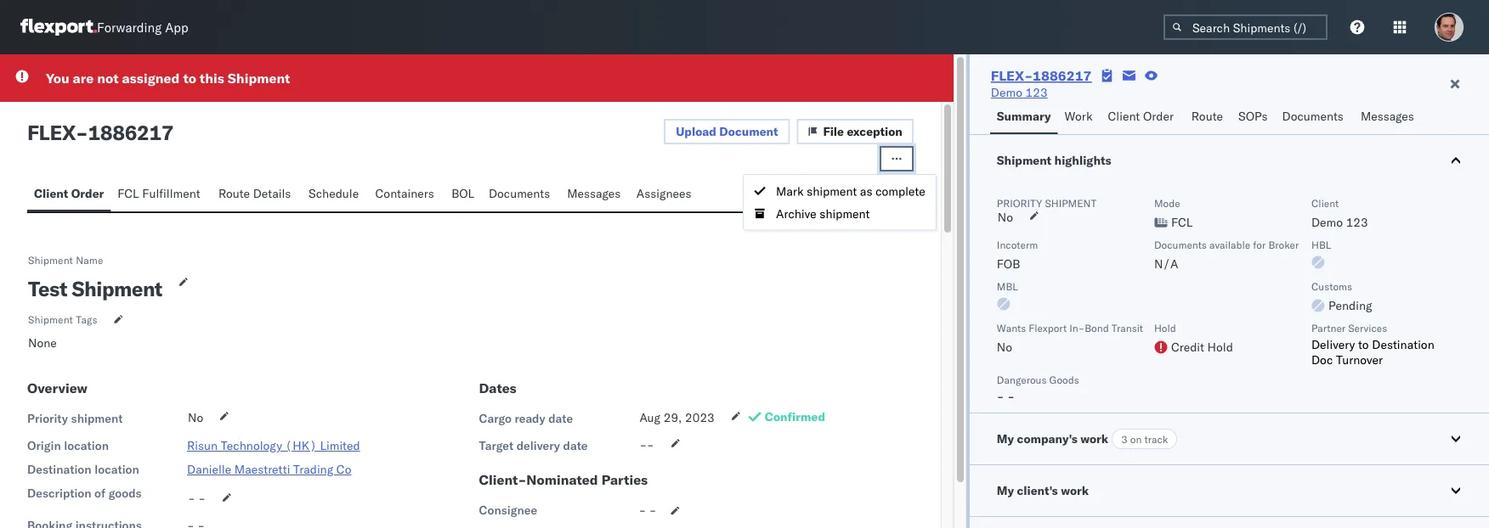 Task type: describe. For each thing, give the bounding box(es) containing it.
location for origin location
[[64, 439, 109, 454]]

document
[[719, 124, 778, 139]]

archive
[[776, 206, 817, 221]]

credit
[[1171, 340, 1205, 355]]

risun technology (hk) limited
[[187, 439, 360, 454]]

technology
[[221, 439, 282, 454]]

in-
[[1070, 322, 1085, 335]]

risun technology (hk) limited link
[[187, 439, 360, 454]]

company's
[[1017, 432, 1078, 447]]

transit
[[1112, 322, 1143, 335]]

aug
[[640, 411, 661, 425]]

my for my client's work
[[997, 484, 1014, 499]]

assigned
[[122, 70, 180, 87]]

schedule button
[[302, 179, 368, 212]]

destination inside partner services delivery to destination doc turnover dangerous goods - -
[[1372, 337, 1435, 352]]

shipment up archive shipment at the top of page
[[807, 184, 857, 199]]

0 vertical spatial to
[[183, 70, 196, 87]]

archive shipment
[[776, 206, 870, 221]]

on
[[1130, 433, 1142, 446]]

tags
[[76, 313, 97, 326]]

consignee
[[479, 503, 537, 518]]

goods
[[109, 486, 142, 501]]

dates
[[479, 380, 517, 397]]

highlights
[[1055, 153, 1112, 168]]

you are not assigned to this shipment
[[46, 70, 290, 87]]

shipment tags
[[28, 313, 97, 326]]

mode
[[1154, 197, 1180, 210]]

nominated
[[527, 472, 598, 489]]

location for destination location
[[94, 462, 139, 477]]

flexport
[[1029, 322, 1067, 335]]

work button
[[1058, 101, 1101, 134]]

mark
[[776, 184, 804, 199]]

confirmed
[[765, 410, 825, 425]]

mark shipment as complete
[[776, 184, 926, 199]]

flex
[[27, 120, 76, 145]]

0 horizontal spatial priority
[[27, 411, 68, 426]]

trading
[[293, 462, 333, 477]]

shipment right 'this'
[[228, 70, 290, 87]]

my client's work button
[[970, 466, 1489, 517]]

0 horizontal spatial destination
[[27, 462, 91, 477]]

bol button
[[445, 179, 482, 212]]

work for my company's work
[[1081, 432, 1109, 447]]

no inside wants flexport in-bond transit no
[[997, 340, 1013, 355]]

mbl
[[997, 280, 1018, 293]]

date for target delivery date
[[563, 439, 588, 454]]

demo inside client demo 123 incoterm fob
[[1312, 215, 1343, 230]]

29,
[[664, 411, 682, 425]]

parties
[[602, 472, 648, 489]]

assignees
[[637, 186, 692, 201]]

123 inside client demo 123 incoterm fob
[[1346, 215, 1368, 230]]

flex-1886217 link
[[991, 67, 1092, 84]]

cargo
[[479, 411, 512, 426]]

forwarding app
[[97, 19, 188, 35]]

0 horizontal spatial 1886217
[[88, 120, 174, 145]]

1 horizontal spatial priority
[[997, 197, 1042, 210]]

0 vertical spatial messages button
[[1354, 101, 1424, 134]]

client's
[[1017, 484, 1058, 499]]

1 vertical spatial documents
[[489, 186, 550, 201]]

0 vertical spatial priority shipment
[[997, 197, 1097, 210]]

fulfillment
[[142, 186, 200, 201]]

1 horizontal spatial documents button
[[1276, 101, 1354, 134]]

forwarding app link
[[20, 19, 188, 36]]

details
[[253, 186, 291, 201]]

doc
[[1312, 353, 1333, 368]]

0 vertical spatial no
[[998, 210, 1013, 225]]

--
[[640, 438, 654, 453]]

2 horizontal spatial documents
[[1282, 109, 1344, 124]]

flex-
[[991, 67, 1033, 84]]

wants flexport in-bond transit no
[[997, 322, 1143, 355]]

ready
[[515, 411, 545, 426]]

turnover
[[1336, 353, 1383, 368]]

summary button
[[990, 101, 1058, 134]]

demo 123
[[991, 85, 1048, 100]]

shipment for shipment name
[[28, 254, 73, 267]]

this
[[200, 70, 224, 87]]

documents available for broker n/a
[[1154, 238, 1299, 272]]

date for cargo ready date
[[548, 411, 573, 426]]

route for route
[[1192, 109, 1223, 124]]

client-
[[479, 472, 527, 489]]

wants
[[997, 322, 1026, 335]]

my for my company's work
[[997, 432, 1014, 447]]

flex - 1886217
[[27, 120, 174, 145]]

1 vertical spatial priority shipment
[[27, 411, 123, 426]]

shipment up the origin location
[[71, 411, 123, 426]]

flex-1886217
[[991, 67, 1092, 84]]

fcl fulfillment
[[118, 186, 200, 201]]

client for rightmost client order button
[[1108, 109, 1140, 124]]

shipment down the mark shipment as complete
[[820, 206, 870, 221]]

danielle
[[187, 462, 231, 477]]

danielle maestretti trading co
[[187, 462, 352, 477]]

1 horizontal spatial hold
[[1208, 340, 1233, 355]]

as
[[860, 184, 873, 199]]

0 vertical spatial demo
[[991, 85, 1023, 100]]

upload
[[676, 124, 717, 139]]

partner
[[1312, 322, 1346, 335]]

exception
[[847, 124, 903, 139]]

fob
[[997, 257, 1020, 272]]

client order for bottommost client order button
[[34, 186, 104, 201]]



Task type: locate. For each thing, give the bounding box(es) containing it.
1 vertical spatial 123
[[1346, 215, 1368, 230]]

1 vertical spatial date
[[563, 439, 588, 454]]

- - for consignee
[[639, 503, 657, 518]]

1 horizontal spatial client
[[1108, 109, 1140, 124]]

no
[[998, 210, 1013, 225], [997, 340, 1013, 355], [188, 411, 203, 425]]

1 vertical spatial hold
[[1208, 340, 1233, 355]]

broker
[[1269, 238, 1299, 251]]

1 horizontal spatial 1886217
[[1033, 67, 1092, 84]]

1 vertical spatial priority
[[27, 411, 68, 426]]

test
[[28, 276, 67, 302]]

destination
[[1372, 337, 1435, 352], [27, 462, 91, 477]]

0 horizontal spatial demo
[[991, 85, 1023, 100]]

1 vertical spatial demo
[[1312, 215, 1343, 230]]

0 horizontal spatial messages button
[[560, 179, 630, 212]]

1 vertical spatial location
[[94, 462, 139, 477]]

no up 'incoterm'
[[998, 210, 1013, 225]]

route left sops
[[1192, 109, 1223, 124]]

complete
[[876, 184, 926, 199]]

0 vertical spatial client order button
[[1101, 101, 1185, 134]]

1 horizontal spatial client order
[[1108, 109, 1174, 124]]

documents up n/a
[[1154, 238, 1207, 251]]

2 my from the top
[[997, 484, 1014, 499]]

0 vertical spatial fcl
[[118, 186, 139, 201]]

client down the flex
[[34, 186, 68, 201]]

documents button right sops
[[1276, 101, 1354, 134]]

work right client's
[[1061, 484, 1089, 499]]

1 horizontal spatial - -
[[639, 503, 657, 518]]

shipment down summary button
[[997, 153, 1052, 168]]

shipment down name
[[72, 276, 162, 302]]

1 vertical spatial order
[[71, 186, 104, 201]]

1 horizontal spatial demo
[[1312, 215, 1343, 230]]

destination location
[[27, 462, 139, 477]]

Search Shipments (/) text field
[[1164, 14, 1328, 40]]

1 horizontal spatial fcl
[[1171, 215, 1193, 230]]

sops
[[1239, 109, 1268, 124]]

demo up hbl
[[1312, 215, 1343, 230]]

shipment down "highlights"
[[1045, 197, 1097, 210]]

0 horizontal spatial client order
[[34, 186, 104, 201]]

0 vertical spatial my
[[997, 432, 1014, 447]]

you
[[46, 70, 69, 87]]

messages for leftmost messages button
[[567, 186, 621, 201]]

fcl left fulfillment
[[118, 186, 139, 201]]

not
[[97, 70, 119, 87]]

order for rightmost client order button
[[1143, 109, 1174, 124]]

documents button
[[1276, 101, 1354, 134], [482, 179, 560, 212]]

overview
[[27, 380, 87, 397]]

2 vertical spatial no
[[188, 411, 203, 425]]

client
[[1108, 109, 1140, 124], [34, 186, 68, 201], [1312, 197, 1339, 210]]

0 vertical spatial destination
[[1372, 337, 1435, 352]]

dangerous
[[997, 374, 1047, 386]]

- - for description of goods
[[188, 491, 206, 506]]

0 vertical spatial hold
[[1154, 322, 1176, 335]]

route details
[[218, 186, 291, 201]]

0 horizontal spatial to
[[183, 70, 196, 87]]

client for bottommost client order button
[[34, 186, 68, 201]]

bol
[[452, 186, 475, 201]]

1 vertical spatial 1886217
[[88, 120, 174, 145]]

documents right "bol" button
[[489, 186, 550, 201]]

demo 123 link
[[991, 84, 1048, 101]]

0 vertical spatial documents button
[[1276, 101, 1354, 134]]

forwarding
[[97, 19, 162, 35]]

location up "goods" at the left bottom of page
[[94, 462, 139, 477]]

shipment for shipment tags
[[28, 313, 73, 326]]

1 vertical spatial work
[[1061, 484, 1089, 499]]

messages
[[1361, 109, 1414, 124], [567, 186, 621, 201]]

1 horizontal spatial documents
[[1154, 238, 1207, 251]]

0 vertical spatial location
[[64, 439, 109, 454]]

no down wants
[[997, 340, 1013, 355]]

demo down flex-
[[991, 85, 1023, 100]]

flexport. image
[[20, 19, 97, 36]]

messages button
[[1354, 101, 1424, 134], [560, 179, 630, 212]]

my
[[997, 432, 1014, 447], [997, 484, 1014, 499]]

location
[[64, 439, 109, 454], [94, 462, 139, 477]]

1 horizontal spatial client order button
[[1101, 101, 1185, 134]]

0 vertical spatial documents
[[1282, 109, 1344, 124]]

1 horizontal spatial to
[[1358, 337, 1369, 352]]

1 vertical spatial messages
[[567, 186, 621, 201]]

1 horizontal spatial destination
[[1372, 337, 1435, 352]]

2 horizontal spatial client
[[1312, 197, 1339, 210]]

0 horizontal spatial client order button
[[27, 179, 111, 212]]

- - down parties
[[639, 503, 657, 518]]

hbl
[[1312, 238, 1332, 251]]

order down flex - 1886217
[[71, 186, 104, 201]]

no up risun in the bottom of the page
[[188, 411, 203, 425]]

file exception
[[823, 124, 903, 139]]

date right ready
[[548, 411, 573, 426]]

sops button
[[1232, 101, 1276, 134]]

client order for rightmost client order button
[[1108, 109, 1174, 124]]

target delivery date
[[479, 439, 588, 454]]

client order right work 'button' at top
[[1108, 109, 1174, 124]]

co
[[336, 462, 352, 477]]

hold up credit
[[1154, 322, 1176, 335]]

client order button right work
[[1101, 101, 1185, 134]]

fcl fulfillment button
[[111, 179, 212, 212]]

test shipment
[[28, 276, 162, 302]]

schedule
[[309, 186, 359, 201]]

0 horizontal spatial priority shipment
[[27, 411, 123, 426]]

origin
[[27, 439, 61, 454]]

1886217 down assigned
[[88, 120, 174, 145]]

destination up description
[[27, 462, 91, 477]]

0 horizontal spatial documents button
[[482, 179, 560, 212]]

description of goods
[[27, 486, 142, 501]]

services
[[1348, 322, 1388, 335]]

order left route button
[[1143, 109, 1174, 124]]

target
[[479, 439, 514, 454]]

work
[[1081, 432, 1109, 447], [1061, 484, 1089, 499]]

0 vertical spatial messages
[[1361, 109, 1414, 124]]

name
[[76, 254, 103, 267]]

work for my client's work
[[1061, 484, 1089, 499]]

upload document button
[[664, 119, 790, 145]]

0 horizontal spatial - -
[[188, 491, 206, 506]]

demo
[[991, 85, 1023, 100], [1312, 215, 1343, 230]]

fcl for fcl
[[1171, 215, 1193, 230]]

1886217
[[1033, 67, 1092, 84], [88, 120, 174, 145]]

1 horizontal spatial 123
[[1346, 215, 1368, 230]]

shipment up none
[[28, 313, 73, 326]]

of
[[94, 486, 106, 501]]

2023
[[685, 411, 715, 425]]

1 horizontal spatial route
[[1192, 109, 1223, 124]]

1 my from the top
[[997, 432, 1014, 447]]

goods
[[1049, 374, 1079, 386]]

hold right credit
[[1208, 340, 1233, 355]]

documents right the sops button
[[1282, 109, 1344, 124]]

0 vertical spatial 1886217
[[1033, 67, 1092, 84]]

none
[[28, 336, 57, 351]]

danielle maestretti trading co link
[[187, 462, 352, 477]]

1 horizontal spatial priority shipment
[[997, 197, 1097, 210]]

destination down services
[[1372, 337, 1435, 352]]

work
[[1065, 109, 1093, 124]]

1 vertical spatial client order button
[[27, 179, 111, 212]]

hold
[[1154, 322, 1176, 335], [1208, 340, 1233, 355]]

my inside my client's work button
[[997, 484, 1014, 499]]

to inside partner services delivery to destination doc turnover dangerous goods - -
[[1358, 337, 1369, 352]]

2 vertical spatial documents
[[1154, 238, 1207, 251]]

0 vertical spatial 123
[[1026, 85, 1048, 100]]

- - down danielle
[[188, 491, 206, 506]]

0 horizontal spatial messages
[[567, 186, 621, 201]]

partner services delivery to destination doc turnover dangerous goods - -
[[997, 322, 1435, 404]]

date up client-nominated parties
[[563, 439, 588, 454]]

containers button
[[368, 179, 445, 212]]

0 vertical spatial date
[[548, 411, 573, 426]]

route left details
[[218, 186, 250, 201]]

1886217 up work
[[1033, 67, 1092, 84]]

delivery
[[1312, 337, 1355, 352]]

1 vertical spatial documents button
[[482, 179, 560, 212]]

0 horizontal spatial hold
[[1154, 322, 1176, 335]]

to up turnover
[[1358, 337, 1369, 352]]

0 horizontal spatial documents
[[489, 186, 550, 201]]

0 vertical spatial order
[[1143, 109, 1174, 124]]

containers
[[375, 186, 434, 201]]

aug 29, 2023
[[640, 411, 715, 425]]

1 vertical spatial to
[[1358, 337, 1369, 352]]

1 vertical spatial destination
[[27, 462, 91, 477]]

bond
[[1085, 322, 1109, 335]]

to
[[183, 70, 196, 87], [1358, 337, 1369, 352]]

work left the 3
[[1081, 432, 1109, 447]]

for
[[1253, 238, 1266, 251]]

0 horizontal spatial fcl
[[118, 186, 139, 201]]

documents inside documents available for broker n/a
[[1154, 238, 1207, 251]]

client order down the flex
[[34, 186, 104, 201]]

shipment inside shipment highlights 'button'
[[997, 153, 1052, 168]]

fcl for fcl fulfillment
[[118, 186, 139, 201]]

123 up customs
[[1346, 215, 1368, 230]]

credit hold
[[1171, 340, 1233, 355]]

n/a
[[1154, 257, 1179, 272]]

0 vertical spatial work
[[1081, 432, 1109, 447]]

client up hbl
[[1312, 197, 1339, 210]]

available
[[1210, 238, 1251, 251]]

incoterm
[[997, 238, 1038, 251]]

my left client's
[[997, 484, 1014, 499]]

0 horizontal spatial 123
[[1026, 85, 1048, 100]]

0 horizontal spatial order
[[71, 186, 104, 201]]

work inside button
[[1061, 484, 1089, 499]]

origin location
[[27, 439, 109, 454]]

1 vertical spatial my
[[997, 484, 1014, 499]]

1 vertical spatial messages button
[[560, 179, 630, 212]]

my client's work
[[997, 484, 1089, 499]]

shipment highlights
[[997, 153, 1112, 168]]

1 horizontal spatial order
[[1143, 109, 1174, 124]]

client inside client demo 123 incoterm fob
[[1312, 197, 1339, 210]]

0 vertical spatial priority
[[997, 197, 1042, 210]]

documents
[[1282, 109, 1344, 124], [489, 186, 550, 201], [1154, 238, 1207, 251]]

shipment name
[[28, 254, 103, 267]]

priority shipment up the origin location
[[27, 411, 123, 426]]

fcl down mode
[[1171, 215, 1193, 230]]

1 vertical spatial client order
[[34, 186, 104, 201]]

client-nominated parties
[[479, 472, 648, 489]]

customs
[[1312, 280, 1353, 293]]

documents button right bol
[[482, 179, 560, 212]]

1 horizontal spatial messages button
[[1354, 101, 1424, 134]]

123 down flex-1886217
[[1026, 85, 1048, 100]]

to left 'this'
[[183, 70, 196, 87]]

my left company's at the bottom of the page
[[997, 432, 1014, 447]]

0 vertical spatial route
[[1192, 109, 1223, 124]]

1 vertical spatial no
[[997, 340, 1013, 355]]

pending
[[1329, 298, 1372, 313]]

priority up 'incoterm'
[[997, 197, 1042, 210]]

priority shipment down the shipment highlights
[[997, 197, 1097, 210]]

shipment up test
[[28, 254, 73, 267]]

3 on track
[[1121, 433, 1168, 446]]

route for route details
[[218, 186, 250, 201]]

track
[[1145, 433, 1168, 446]]

fcl inside "fcl fulfillment" button
[[118, 186, 139, 201]]

messages for top messages button
[[1361, 109, 1414, 124]]

client order button down the flex
[[27, 179, 111, 212]]

client right work 'button' at top
[[1108, 109, 1140, 124]]

are
[[73, 70, 94, 87]]

shipment for shipment highlights
[[997, 153, 1052, 168]]

priority up origin
[[27, 411, 68, 426]]

0 vertical spatial client order
[[1108, 109, 1174, 124]]

1 vertical spatial route
[[218, 186, 250, 201]]

0 horizontal spatial route
[[218, 186, 250, 201]]

order for bottommost client order button
[[71, 186, 104, 201]]

1 horizontal spatial messages
[[1361, 109, 1414, 124]]

1 vertical spatial fcl
[[1171, 215, 1193, 230]]

0 horizontal spatial client
[[34, 186, 68, 201]]

file
[[823, 124, 844, 139]]

order
[[1143, 109, 1174, 124], [71, 186, 104, 201]]

client demo 123 incoterm fob
[[997, 197, 1368, 272]]

location up destination location
[[64, 439, 109, 454]]

limited
[[320, 439, 360, 454]]

3
[[1121, 433, 1128, 446]]



Task type: vqa. For each thing, say whether or not it's contained in the screenshot.


